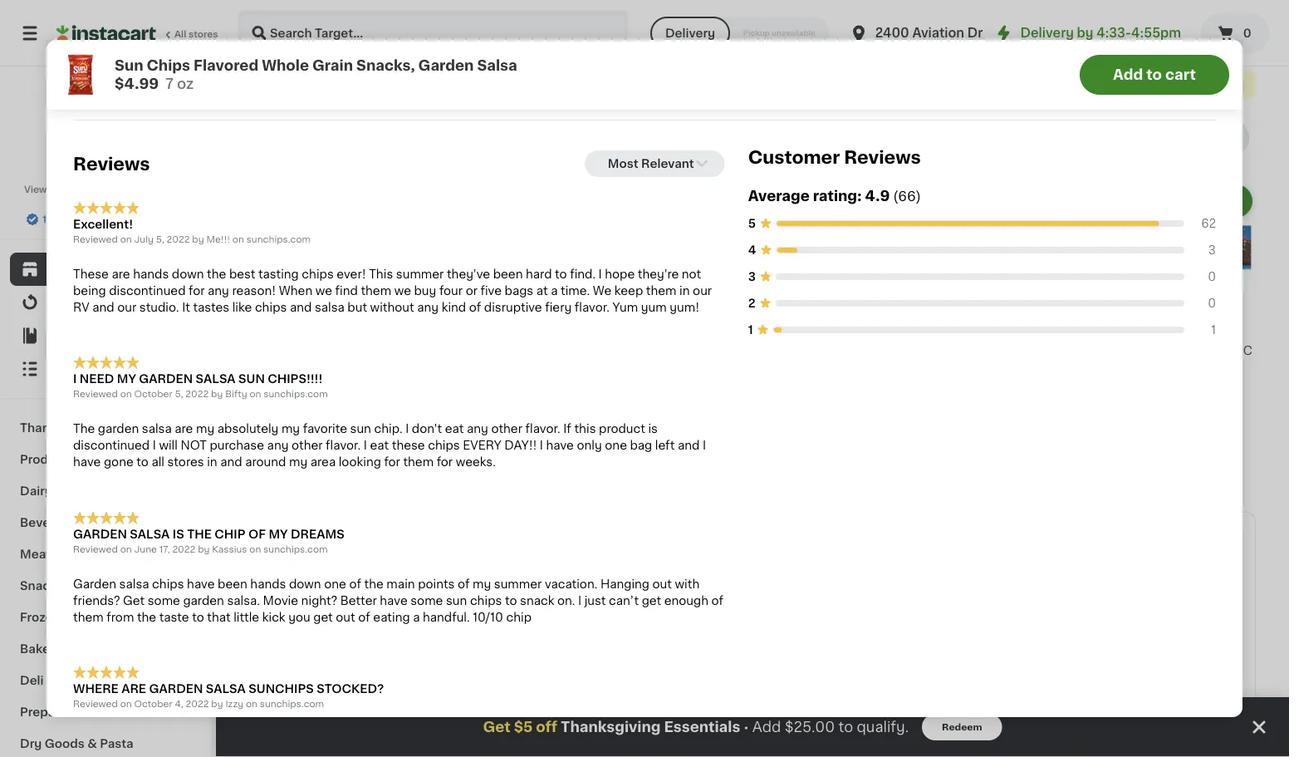 Task type: locate. For each thing, give the bounding box(es) containing it.
to up general
[[1075, 68, 1085, 77]]

2 vegan from the left
[[898, 304, 927, 313]]

0 horizontal spatial 3
[[749, 271, 756, 283]]

any up the every
[[467, 423, 489, 435]]

5, right 'july'
[[156, 234, 164, 244]]

2 reviewed from the top
[[73, 389, 118, 398]]

0 vertical spatial one
[[605, 440, 627, 451]]

1 vertical spatial my
[[269, 528, 288, 540]]

see eligible items button inside item carousel region
[[395, 460, 528, 489]]

view pricing policy. not affiliated with instacart. link
[[13, 183, 199, 209]]

1 vertical spatial 7
[[165, 77, 174, 91]]

gluten-
[[397, 304, 433, 313], [834, 304, 870, 313]]

add inside treatment tracker modal dialog
[[753, 720, 782, 734]]

items down aviation
[[918, 41, 952, 53]]

garden inside sun chips flavored whole grain snacks, garden salsa
[[249, 378, 293, 389]]

0 horizontal spatial add button
[[750, 186, 814, 216]]

1 horizontal spatial sun
[[446, 594, 467, 606]]

of inside these are hands down the best tasting chips ever! this summer they've been hard to find. i hope they're not being discontinued for any reason! when we find them we buy four or five bags at a time. we keep them in our rv and our studio. it tastes like chips and salsa but without any kind of disruptive fiery flavor. yum yum yum!
[[469, 301, 481, 313]]

hands
[[133, 268, 169, 280], [250, 578, 286, 589]]

1 horizontal spatial 99
[[1002, 323, 1014, 332]]

favorite
[[303, 423, 347, 435]]

they're
[[638, 268, 679, 280]]

4:33-
[[1097, 27, 1132, 39]]

by left 4:33-
[[1078, 27, 1094, 39]]

flavored for sun chips flavored whole grain snacks, garden salsa
[[312, 344, 362, 356]]

many in stock up area
[[266, 426, 331, 435]]

None search field
[[238, 10, 629, 57]]

sunchips.com down sunchips
[[260, 699, 324, 708]]

prepared foods
[[20, 706, 115, 718]]

see inside item carousel region
[[408, 469, 431, 480]]

garden up 4,
[[149, 683, 203, 695]]

8 x 1.48 oz button
[[833, 0, 965, 30]]

2 up "$3.49" element
[[749, 298, 756, 309]]

0 vertical spatial flavor.
[[575, 301, 610, 313]]

eligible inside item carousel region
[[434, 469, 478, 480]]

reviews up 4.9 in the right of the page
[[845, 148, 921, 166]]

i right on.
[[578, 594, 582, 606]]

flavored for sun chips flavored whole grain snacks, garden salsa $4.99 7 oz
[[194, 59, 259, 73]]

we
[[316, 285, 332, 296], [394, 285, 411, 296]]

produce link
[[10, 444, 202, 475]]

kick
[[262, 611, 286, 623]]

any up around
[[267, 440, 289, 451]]

7 up much
[[1124, 35, 1129, 44]]

2 vertical spatial flavor.
[[326, 440, 361, 451]]

2022 inside where are garden salsa sunchips stocked? reviewed on october 4, 2022 by izzy on sunchips.com
[[186, 699, 209, 708]]

tells
[[1054, 57, 1074, 67]]

the up serving
[[947, 57, 964, 67]]

& for candy
[[66, 580, 76, 592]]

3 $ from the left
[[1127, 323, 1134, 332]]

for down contributes
[[1048, 79, 1061, 88]]

x
[[841, 19, 846, 28]]

me!!!
[[206, 234, 230, 244]]

salsa
[[477, 59, 518, 73], [296, 378, 327, 389]]

reviews
[[845, 148, 921, 166], [73, 155, 150, 173]]

get down night?
[[314, 611, 333, 623]]

are right these
[[112, 268, 130, 280]]

1 vertical spatial see eligible items button
[[1124, 70, 1257, 98]]

get
[[642, 594, 662, 606], [314, 611, 333, 623]]

calories
[[947, 79, 983, 88]]

2 vertical spatial see eligible items button
[[395, 460, 528, 489]]

of down or
[[469, 301, 481, 313]]

thanksgiving inside treatment tracker modal dialog
[[561, 720, 661, 734]]

we left find
[[316, 285, 332, 296]]

2 vertical spatial 0
[[1209, 298, 1217, 309]]

1 reviewed from the top
[[73, 234, 118, 244]]

0 vertical spatial my
[[117, 373, 136, 385]]

0 horizontal spatial vegan
[[460, 304, 490, 313]]

1 horizontal spatial 4
[[988, 322, 1000, 340]]

1 vertical spatial eligible
[[1163, 78, 1207, 90]]

until
[[178, 71, 203, 82]]

flavored down but
[[312, 344, 362, 356]]

1 free from the left
[[433, 304, 454, 313]]

1 gluten-free vegan from the left
[[397, 304, 490, 313]]

2 vertical spatial 3
[[842, 322, 853, 340]]

gluten-free vegan down four
[[397, 304, 490, 313]]

2 gluten-free vegan from the left
[[834, 304, 927, 313]]

4 reviewed from the top
[[73, 699, 118, 708]]

angie's
[[395, 361, 438, 373]]

0 vertical spatial summer
[[396, 268, 444, 280]]

add button up 5
[[750, 186, 814, 216]]

eligible down weeks.
[[434, 469, 478, 480]]

0 vertical spatial view
[[24, 185, 47, 194]]

sun up handful.
[[446, 594, 467, 606]]

all
[[152, 456, 165, 468], [1096, 737, 1110, 748]]

garden inside where are garden salsa sunchips stocked? reviewed on october 4, 2022 by izzy on sunchips.com
[[149, 683, 203, 695]]

july
[[134, 234, 154, 244]]

essentials
[[664, 720, 741, 734]]

1 horizontal spatial see eligible items
[[846, 41, 952, 53]]

1 horizontal spatial many
[[412, 442, 438, 452]]

oz inside sun chips flavored whole grain snacks, garden salsa $4.99 7 oz
[[177, 77, 194, 91]]

1 vertical spatial many in stock
[[266, 426, 331, 435]]

discontinued inside "the garden salsa are my absolutely my favorite sun chip.  i don't eat any other flavor.  if this product is discontinued i will not purchase any other flavor.  i eat these chips every day!!  i have only one bag left and i have gone to all stores in and around my area looking for them for weeks."
[[73, 440, 150, 451]]

them down friends?
[[73, 611, 104, 623]]

2 horizontal spatial stock
[[1180, 52, 1206, 61]]

items
[[918, 41, 952, 53], [1210, 78, 1243, 90], [481, 469, 514, 480]]

guaranteed
[[73, 71, 142, 82]]

2 vertical spatial 7
[[395, 426, 400, 435]]

2 $ from the left
[[982, 323, 988, 332]]

2 we from the left
[[394, 285, 411, 296]]

our down not
[[693, 285, 712, 296]]

0 horizontal spatial some
[[148, 594, 180, 606]]

flavor. inside these are hands down the best tasting chips ever! this summer they've been hard to find. i hope they're not being discontinued for any reason! when we find them we buy four or five bags at a time. we keep them in our rv and our studio. it tastes like chips and salsa but without any kind of disruptive fiery flavor. yum yum yum!
[[575, 301, 610, 313]]

1 vegan from the left
[[460, 304, 490, 313]]

salsa inside sun chips flavored whole grain snacks, garden salsa
[[296, 378, 327, 389]]

1 horizontal spatial free
[[870, 304, 891, 313]]

the for where are garden salsa sunchips stocked?
[[73, 423, 95, 435]]

oz inside item carousel region
[[403, 426, 414, 435]]

0 horizontal spatial 4
[[749, 244, 757, 256]]

to inside button
[[1147, 68, 1163, 82]]

0 horizontal spatial see eligible items
[[408, 469, 514, 480]]

salsa inside sun chips flavored whole grain snacks, garden salsa $4.99 7 oz
[[477, 59, 518, 73]]

$ inside the $ 2 99
[[1127, 323, 1134, 332]]

0 horizontal spatial other
[[292, 440, 323, 451]]

sun up sun
[[249, 344, 272, 356]]

0 horizontal spatial eligible
[[434, 469, 478, 480]]

the inside these are hands down the best tasting chips ever! this summer they've been hard to find. i hope they're not being discontinued for any reason! when we find them we buy four or five bags at a time. we keep them in our rv and our studio. it tastes like chips and salsa but without any kind of disruptive fiery flavor. yum yum yum!
[[207, 268, 226, 280]]

1 vertical spatial with
[[675, 578, 700, 589]]

$ inside $ 4 99
[[982, 323, 988, 332]]

$ for 2
[[1127, 323, 1134, 332]]

0 vertical spatial october
[[134, 389, 173, 398]]

garden
[[98, 423, 139, 435], [183, 594, 224, 606]]

summer up "snack" on the left bottom of page
[[494, 578, 542, 589]]

just
[[585, 594, 606, 606]]

you inside garden salsa chips have been hands down one of the main points of my summer vacation. hanging out with friends? get some garden salsa. movie night? better have some sun chips to snack on. i just can't get enough of them from the taste to that little kick you get out of eating a handful. 10/10 chip
[[289, 611, 311, 623]]

0 vertical spatial 2
[[749, 298, 756, 309]]

lists link
[[10, 352, 202, 386]]

1 99 from the left
[[855, 323, 868, 332]]

on down of
[[250, 544, 261, 553]]

reviewed down the beverages link
[[73, 544, 118, 553]]

see eligible items for vegan
[[408, 469, 514, 480]]

0 horizontal spatial chips
[[147, 59, 190, 73]]

whole inside sun chips flavored whole grain snacks, garden salsa $4.99 7 oz
[[262, 59, 309, 73]]

delivery inside "button"
[[666, 27, 716, 39]]

7 left until
[[165, 77, 174, 91]]

garden inside garden salsa chips have been hands down one of the main points of my summer vacation. hanging out with friends? get some garden salsa. movie night? better have some sun chips to snack on. i just can't get enough of them from the taste to that little kick you get out of eating a handful. 10/10 chip
[[73, 578, 116, 589]]

chips inside sun chips flavored whole grain snacks, garden salsa
[[275, 344, 309, 356]]

discontinued inside these are hands down the best tasting chips ever! this summer they've been hard to find. i hope they're not being discontinued for any reason! when we find them we buy four or five bags at a time. we keep them in our rv and our studio. it tastes like chips and salsa but without any kind of disruptive fiery flavor. yum yum yum!
[[109, 285, 186, 296]]

0 horizontal spatial been
[[218, 578, 248, 589]]

october down are
[[134, 699, 173, 708]]

1 horizontal spatial down
[[289, 578, 321, 589]]

dr
[[968, 27, 983, 39]]

1 vertical spatial view
[[1065, 737, 1094, 748]]

0 horizontal spatial see eligible items button
[[395, 460, 528, 489]]

product group containing see eligible items
[[833, 0, 965, 80]]

sun for sun chips flavored whole grain snacks, garden salsa
[[249, 344, 272, 356]]

get up from
[[123, 594, 145, 606]]

of right enough
[[712, 594, 724, 606]]

for down these
[[384, 456, 400, 468]]

0 vertical spatial you
[[1076, 57, 1094, 67]]

0 vertical spatial items
[[918, 41, 952, 53]]

reviewed inside "i need my garden salsa sun chips!!!! reviewed on october 5, 2022 by bifty on sunchips.com"
[[73, 389, 118, 398]]

$ inside $ 3 99
[[836, 323, 842, 332]]

3 99 from the left
[[1146, 323, 1159, 332]]

2 october from the top
[[134, 699, 173, 708]]

salsa down find
[[315, 301, 345, 313]]

garden inside sun chips flavored whole grain snacks, garden salsa $4.99 7 oz
[[419, 59, 474, 73]]

1 gluten- from the left
[[397, 304, 433, 313]]

the inside the % daily value (dv) tells you how much a nutrient in a serving of food contributes to a daily diet. 2,000 calories a day is used for general nutrition advice.
[[947, 57, 964, 67]]

1 horizontal spatial some
[[411, 594, 443, 606]]

i left need
[[73, 373, 77, 385]]

a
[[1146, 57, 1152, 67], [1204, 57, 1209, 67], [1087, 68, 1093, 77], [986, 79, 991, 88], [551, 285, 558, 296], [413, 611, 420, 623]]

reviewed down need
[[73, 389, 118, 398]]

gluten-free vegan
[[397, 304, 490, 313], [834, 304, 927, 313]]

whole for sun chips flavored whole grain snacks, garden salsa $4.99 7 oz
[[262, 59, 309, 73]]

2 horizontal spatial garden
[[419, 59, 474, 73]]

chips
[[302, 268, 334, 280], [255, 301, 287, 313], [428, 440, 460, 451], [152, 578, 184, 589], [470, 594, 502, 606]]

snacks
[[20, 580, 63, 592]]

the up 'better'
[[364, 578, 384, 589]]

sun chips flavored whole grain snacks, garden salsa $4.99 7 oz
[[115, 59, 518, 91]]

1 vertical spatial 2
[[1134, 322, 1145, 340]]

salsa up izzy
[[206, 683, 246, 695]]

view all (40+) button
[[1058, 726, 1164, 757]]

2 vertical spatial eligible
[[434, 469, 478, 480]]

$5
[[514, 720, 533, 734]]

see eligible items inside item carousel region
[[408, 469, 514, 480]]

2 vertical spatial garden
[[149, 683, 203, 695]]

17,
[[159, 544, 170, 553]]

2 free from the left
[[870, 304, 891, 313]]

& inside angie's boomchickapop sweet & salty kettle corn popcorn
[[435, 394, 444, 406]]

5, inside "i need my garden salsa sun chips!!!! reviewed on october 5, 2022 by bifty on sunchips.com"
[[175, 389, 183, 398]]

is right day
[[1013, 79, 1021, 88]]

(66)
[[894, 190, 922, 203], [311, 396, 330, 405]]

corn
[[395, 411, 424, 422]]

view left (40+)
[[1065, 737, 1094, 748]]

meat
[[20, 549, 51, 560]]

see down these
[[408, 469, 431, 480]]

1 vertical spatial 0
[[1209, 271, 1217, 283]]

chips up 10/10
[[470, 594, 502, 606]]

1 horizontal spatial all
[[1096, 737, 1110, 748]]

for inside these are hands down the best tasting chips ever! this summer they've been hard to find. i hope they're not being discontinued for any reason! when we find them we buy four or five bags at a time. we keep them in our rv and our studio. it tastes like chips and salsa but without any kind of disruptive fiery flavor. yum yum yum!
[[189, 285, 205, 296]]

the left best
[[207, 268, 226, 280]]

★★★★★
[[1124, 20, 1182, 31], [1124, 20, 1182, 31], [73, 201, 140, 215], [73, 201, 140, 215], [73, 356, 140, 369], [73, 356, 140, 369], [249, 394, 308, 405], [249, 394, 308, 405], [395, 410, 453, 422], [395, 410, 453, 422], [73, 511, 140, 524], [73, 511, 140, 524], [73, 666, 140, 679], [73, 666, 140, 679]]

free for $
[[870, 304, 891, 313]]

qualify.
[[857, 720, 909, 734]]

bakery
[[20, 643, 62, 655]]

flavor. left if
[[526, 423, 561, 435]]

are
[[121, 683, 146, 695]]

0 horizontal spatial with
[[68, 198, 88, 207]]

to inside treatment tracker modal dialog
[[839, 720, 854, 734]]

in inside "the garden salsa are my absolutely my favorite sun chip.  i don't eat any other flavor.  if this product is discontinued i will not purchase any other flavor.  i eat these chips every day!!  i have only one bag left and i have gone to all stores in and around my area looking for them for weeks."
[[207, 456, 217, 468]]

5, inside excellent! reviewed on july 5, 2022 by me!!! on sunchips.com
[[156, 234, 164, 244]]

of inside the % daily value (dv) tells you how much a nutrient in a serving of food contributes to a daily diet. 2,000 calories a day is used for general nutrition advice.
[[983, 68, 993, 77]]

stores right the all
[[189, 30, 218, 39]]

0 horizontal spatial my
[[117, 373, 136, 385]]

0 horizontal spatial (215)
[[457, 413, 479, 422]]

to down nutrient
[[1147, 68, 1163, 82]]

2 horizontal spatial 99
[[1146, 323, 1159, 332]]

gluten- for $
[[834, 304, 870, 313]]

add
[[1114, 68, 1144, 82], [782, 195, 806, 207], [1219, 195, 1243, 207], [753, 720, 782, 734]]

these
[[392, 440, 425, 451]]

8 for 8 x 1.48 oz
[[833, 19, 839, 28]]

$ for 4
[[982, 323, 988, 332]]

to right gone
[[137, 456, 149, 468]]

find
[[335, 285, 358, 296]]

1 horizontal spatial gluten-
[[834, 304, 870, 313]]

2022 inside "i need my garden salsa sun chips!!!! reviewed on october 5, 2022 by bifty on sunchips.com"
[[186, 389, 209, 398]]

the inside "the garden salsa are my absolutely my favorite sun chip.  i don't eat any other flavor.  if this product is discontinued i will not purchase any other flavor.  i eat these chips every day!!  i have only one bag left and i have gone to all stores in and around my area looking for them for weeks."
[[73, 423, 95, 435]]

0 horizontal spatial free
[[433, 304, 454, 313]]

2 horizontal spatial see eligible items
[[1137, 78, 1243, 90]]

salsa
[[315, 301, 345, 313], [142, 423, 172, 435], [119, 578, 149, 589]]

salty
[[447, 394, 476, 406]]

discontinued up gone
[[73, 440, 150, 451]]

see eligible items down nutrient
[[1137, 78, 1243, 90]]

1 horizontal spatial get
[[483, 720, 511, 734]]

0 horizontal spatial hands
[[133, 268, 169, 280]]

best
[[229, 268, 256, 280]]

gluten-free vegan for $
[[834, 304, 927, 313]]

salsa for sun chips flavored whole grain snacks, garden salsa $4.99 7 oz
[[477, 59, 518, 73]]

by left izzy
[[211, 699, 223, 708]]

all left (40+)
[[1096, 737, 1110, 748]]

(40+)
[[1113, 737, 1145, 748]]

see eligible items button down nutrient
[[1124, 70, 1257, 98]]

flavored inside sun chips flavored whole grain snacks, garden salsa $4.99 7 oz
[[194, 59, 259, 73]]

(66) right 4.9 in the right of the page
[[894, 190, 922, 203]]

2022 down is
[[172, 544, 196, 553]]

whole for sun chips flavored whole grain snacks, garden salsa
[[249, 361, 286, 373]]

1 horizontal spatial 7 oz
[[1124, 35, 1143, 44]]

1 vertical spatial get
[[314, 611, 333, 623]]

thanksgiving right off
[[561, 720, 661, 734]]

items inside item carousel region
[[481, 469, 514, 480]]

1 horizontal spatial we
[[394, 285, 411, 296]]

1 vertical spatial flavored
[[312, 344, 362, 356]]

4:55pm
[[1132, 27, 1182, 39]]

(215) right 4:55pm
[[1186, 22, 1208, 31]]

on down sun
[[250, 389, 261, 398]]

a right at
[[551, 285, 558, 296]]

much
[[1118, 57, 1144, 67]]

i left will
[[153, 440, 156, 451]]

down inside garden salsa chips have been hands down one of the main points of my summer vacation. hanging out with friends? get some garden salsa. movie night? better have some sun chips to snack on. i just can't get enough of them from the taste to that little kick you get out of eating a handful. 10/10 chip
[[289, 578, 321, 589]]

i
[[599, 268, 602, 280], [73, 373, 77, 385], [406, 423, 409, 435], [153, 440, 156, 451], [364, 440, 367, 451], [540, 440, 543, 451], [703, 440, 706, 451], [578, 594, 582, 606]]

(215) inside item carousel region
[[457, 413, 479, 422]]

chips inside sun chips flavored whole grain snacks, garden salsa $4.99 7 oz
[[147, 59, 190, 73]]

& for seafood
[[54, 549, 63, 560]]

delivery for delivery
[[666, 27, 716, 39]]

discontinued
[[109, 285, 186, 296], [73, 440, 150, 451]]

product group containing 2
[[1124, 181, 1257, 388]]

out
[[653, 578, 672, 589], [336, 611, 355, 623]]

1 vertical spatial grain
[[289, 361, 320, 373]]

reviewed down where
[[73, 699, 118, 708]]

salsa for sun chips flavored whole grain snacks, garden salsa
[[296, 378, 327, 389]]

better
[[340, 594, 377, 606]]

them inside "the garden salsa are my absolutely my favorite sun chip.  i don't eat any other flavor.  if this product is discontinued i will not purchase any other flavor.  i eat these chips every day!!  i have only one bag left and i have gone to all stores in and around my area looking for them for weeks."
[[403, 456, 434, 468]]

flavored inside sun chips flavored whole grain snacks, garden salsa
[[312, 344, 362, 356]]

0 vertical spatial other
[[492, 423, 523, 435]]

1 horizontal spatial our
[[693, 285, 712, 296]]

2 up little
[[1134, 322, 1145, 340]]

day
[[993, 79, 1011, 88]]

time.
[[561, 285, 590, 296]]

2 vertical spatial see
[[408, 469, 431, 480]]

1 october from the top
[[134, 389, 173, 398]]

dairy & eggs link
[[10, 475, 202, 507]]

been up bags
[[493, 268, 523, 280]]

dry goods & pasta
[[20, 738, 133, 750]]

0 vertical spatial flavored
[[194, 59, 259, 73]]

0 horizontal spatial sun
[[350, 423, 371, 435]]

2400 aviation dr
[[876, 27, 983, 39]]

1 horizontal spatial been
[[493, 268, 523, 280]]

grain inside sun chips flavored whole grain snacks, garden salsa
[[289, 361, 320, 373]]

1 vertical spatial 8
[[833, 19, 839, 28]]

0 vertical spatial sun
[[350, 423, 371, 435]]

99 inside $ 3 99
[[855, 323, 868, 332]]

add button up 62
[[1187, 186, 1252, 216]]

sip
[[652, 607, 676, 621]]

view inside view pricing policy. not affiliated with instacart.
[[24, 185, 47, 194]]

other up day!! in the left of the page
[[492, 423, 523, 435]]

2 99 from the left
[[1002, 323, 1014, 332]]

sun for sun chips flavored whole grain snacks, garden salsa $4.99 7 oz
[[115, 59, 143, 73]]

99 inside the $ 2 99
[[1146, 323, 1159, 332]]

customer
[[749, 148, 841, 166]]

2022 left bifty
[[186, 389, 209, 398]]

redeem button
[[923, 714, 1003, 741]]

sunchips.com down chips!!!!
[[264, 389, 328, 398]]

0 horizontal spatial are
[[112, 268, 130, 280]]

hands inside these are hands down the best tasting chips ever! this summer they've been hard to find. i hope they're not being discontinued for any reason! when we find them we buy four or five bags at a time. we keep them in our rv and our studio. it tastes like chips and salsa but without any kind of disruptive fiery flavor. yum yum yum!
[[133, 268, 169, 280]]

1 vertical spatial see eligible items
[[1137, 78, 1243, 90]]

the up produce link
[[73, 423, 95, 435]]

view inside 'popup button'
[[1065, 737, 1094, 748]]

0 horizontal spatial our
[[117, 301, 137, 313]]

target logo image
[[69, 86, 143, 160]]

stocked?
[[317, 683, 384, 695]]

any up tastes
[[208, 285, 229, 296]]

7 oz
[[1124, 35, 1143, 44], [395, 426, 414, 435]]

0 vertical spatial salsa
[[477, 59, 518, 73]]

7 inside item carousel region
[[395, 426, 400, 435]]

sun left chip.
[[350, 423, 371, 435]]

when
[[279, 285, 313, 296]]

7 down corn
[[395, 426, 400, 435]]

my inside garden salsa chips have been hands down one of the main points of my summer vacation. hanging out with friends? get some garden salsa. movie night? better have some sun chips to snack on. i just can't get enough of them from the taste to that little kick you get out of eating a handful. 10/10 chip
[[473, 578, 491, 589]]

1 vertical spatial items
[[1210, 78, 1243, 90]]

some up taste
[[148, 594, 180, 606]]

get $5 off thanksgiving essentials • add $25.00 to qualify.
[[483, 720, 909, 734]]

grain right date. on the left of page
[[312, 59, 353, 73]]

my right of
[[269, 528, 288, 540]]

i inside "i need my garden salsa sun chips!!!! reviewed on october 5, 2022 by bifty on sunchips.com"
[[73, 373, 77, 385]]

hands up studio.
[[133, 268, 169, 280]]

1 $ from the left
[[836, 323, 842, 332]]

1 vertical spatial hands
[[250, 578, 286, 589]]

7 oz inside item carousel region
[[395, 426, 414, 435]]

7
[[1124, 35, 1129, 44], [165, 77, 174, 91], [395, 426, 400, 435]]

1 vertical spatial snacks,
[[323, 361, 368, 373]]

2 gluten- from the left
[[834, 304, 870, 313]]

view left pricing
[[24, 185, 47, 194]]

product group
[[833, 0, 965, 80], [1124, 0, 1257, 98], [395, 181, 528, 489], [541, 181, 673, 425], [687, 181, 819, 420], [833, 181, 965, 440], [1124, 181, 1257, 388]]

1 vertical spatial chips
[[275, 344, 309, 356]]

(215) down salty
[[457, 413, 479, 422]]

1 vertical spatial (66)
[[311, 396, 330, 405]]

yum!
[[670, 301, 700, 313]]

3 reviewed from the top
[[73, 544, 118, 553]]

whole inside sun chips flavored whole grain snacks, garden salsa
[[249, 361, 286, 373]]

sun
[[350, 423, 371, 435], [446, 594, 467, 606]]

see eligible items button for vegan
[[395, 460, 528, 489]]

0 vertical spatial whole
[[262, 59, 309, 73]]

reviewed inside the garden salsa is the chip of my dreams reviewed on june 17, 2022 by kassius on sunchips.com
[[73, 544, 118, 553]]

2 horizontal spatial 7
[[1124, 35, 1129, 44]]

0 horizontal spatial salsa
[[296, 378, 327, 389]]

& right meat
[[54, 549, 63, 560]]

view
[[24, 185, 47, 194], [1065, 737, 1094, 748]]

see eligible items down 2400
[[846, 41, 952, 53]]

0 horizontal spatial stock
[[305, 426, 331, 435]]

snacks, inside sun chips flavored whole grain snacks, garden salsa $4.99 7 oz
[[357, 59, 415, 73]]

items for vegan
[[481, 469, 514, 480]]

$3.49 element
[[687, 320, 819, 342]]

2022 inside the garden salsa is the chip of my dreams reviewed on june 17, 2022 by kassius on sunchips.com
[[172, 544, 196, 553]]

have up eggs
[[73, 456, 101, 468]]

0 horizontal spatial 7
[[165, 77, 174, 91]]

2 horizontal spatial $
[[1127, 323, 1134, 332]]

five
[[481, 285, 502, 296]]

0 horizontal spatial down
[[172, 268, 204, 280]]

many down the don't
[[412, 442, 438, 452]]

view pricing policy. not affiliated with instacart.
[[24, 185, 180, 207]]

all stores
[[175, 30, 218, 39]]

snacks, for sun chips flavored whole grain snacks, garden salsa
[[323, 361, 368, 373]]

99 inside $ 4 99
[[1002, 323, 1014, 332]]

0 vertical spatial eat
[[445, 423, 464, 435]]

1 horizontal spatial (215)
[[1186, 22, 1208, 31]]

enough
[[665, 594, 709, 606]]

0 for 2
[[1209, 298, 1217, 309]]

0 horizontal spatial gluten-
[[397, 304, 433, 313]]

1 horizontal spatial 3
[[842, 322, 853, 340]]

0 horizontal spatial (66)
[[311, 396, 330, 405]]

sunchips.com up "tasting"
[[247, 234, 311, 244]]

delivery down sponsored badge image
[[666, 27, 716, 39]]

gluten- up $ 3 99
[[834, 304, 870, 313]]

stock up weeks.
[[451, 442, 477, 452]]

taste the season in every sip image
[[250, 513, 593, 705], [607, 547, 637, 577]]

june
[[134, 544, 157, 553]]

free for angie's boomchickapop sweet & salty kettle corn popcorn
[[433, 304, 454, 313]]

chip.
[[374, 423, 403, 435]]

grain for sun chips flavored whole grain snacks, garden salsa
[[289, 361, 320, 373]]

to inside "the garden salsa are my absolutely my favorite sun chip.  i don't eat any other flavor.  if this product is discontinued i will not purchase any other flavor.  i eat these chips every day!!  i have only one bag left and i have gone to all stores in and around my area looking for them for weeks."
[[137, 456, 149, 468]]

chips for sun chips flavored whole grain snacks, garden salsa $4.99 7 oz
[[147, 59, 190, 73]]

snack
[[520, 594, 555, 606]]

& left eggs
[[55, 485, 65, 497]]

many up "2,000"
[[1141, 52, 1167, 61]]



Task type: vqa. For each thing, say whether or not it's contained in the screenshot.
"salsa" in these are hands down the best tasting chips ever! this summer they've been hard to find. i hope they're not being discontinued for any reason! when we find them we buy four or five bags at a time. we keep them in our rv and our studio. it tastes like chips and salsa but without any kind of disruptive fiery flavor. yum yum yum!
yes



Task type: describe. For each thing, give the bounding box(es) containing it.
8 oz button
[[541, 0, 673, 14]]

daily
[[977, 57, 1001, 67]]

2 vertical spatial many in stock
[[412, 442, 477, 452]]

get inside treatment tracker modal dialog
[[483, 720, 511, 734]]

3 inside product group
[[842, 322, 853, 340]]

0 vertical spatial many
[[1141, 52, 1167, 61]]

october inside where are garden salsa sunchips stocked? reviewed on october 4, 2022 by izzy on sunchips.com
[[134, 699, 173, 708]]

a right nutrient
[[1204, 57, 1209, 67]]

add inside add to cart button
[[1114, 68, 1144, 82]]

chips for sun chips flavored whole grain snacks, garden salsa
[[275, 344, 309, 356]]

2 1 from the left
[[1212, 324, 1217, 336]]

buy
[[47, 297, 70, 308]]

by inside "i need my garden salsa sun chips!!!! reviewed on october 5, 2022 by bifty on sunchips.com"
[[211, 389, 223, 398]]

pasta
[[100, 738, 133, 750]]

little
[[1124, 344, 1154, 356]]

a left day
[[986, 79, 991, 88]]

100% satisfaction guarantee
[[42, 215, 176, 224]]

i down corn
[[406, 423, 409, 435]]

sunchips.com inside where are garden salsa sunchips stocked? reviewed on october 4, 2022 by izzy on sunchips.com
[[260, 699, 324, 708]]

but
[[348, 301, 367, 313]]

weeks.
[[456, 456, 496, 468]]

rating:
[[813, 189, 862, 203]]

2 inside item carousel region
[[1134, 322, 1145, 340]]

2 some from the left
[[411, 594, 443, 606]]

fiery
[[545, 301, 572, 313]]

to left the 'that'
[[192, 611, 204, 623]]

sun chips flavored whole grain snacks, garden salsa
[[249, 344, 368, 389]]

eligible for (215)
[[1163, 78, 1207, 90]]

and down when in the left top of the page
[[290, 301, 312, 313]]

0 horizontal spatial thanksgiving
[[20, 422, 100, 434]]

chip
[[215, 528, 246, 540]]

7 inside sun chips flavored whole grain snacks, garden salsa $4.99 7 oz
[[165, 77, 174, 91]]

sun inside "the garden salsa are my absolutely my favorite sun chip.  i don't eat any other flavor.  if this product is discontinued i will not purchase any other flavor.  i eat these chips every day!!  i have only one bag left and i have gone to all stores in and around my area looking for them for weeks."
[[350, 423, 371, 435]]

see eligible items button for (215)
[[1124, 70, 1257, 98]]

it
[[182, 301, 190, 313]]

angie's boomchickapop sweet & salty kettle corn popcorn
[[395, 361, 514, 422]]

from
[[107, 611, 134, 623]]

4 inside item carousel region
[[988, 322, 1000, 340]]

1 horizontal spatial other
[[492, 423, 523, 435]]

items for (215)
[[1210, 78, 1243, 90]]

all inside "the garden salsa are my absolutely my favorite sun chip.  i don't eat any other flavor.  if this product is discontinued i will not purchase any other flavor.  i eat these chips every day!!  i have only one bag left and i have gone to all stores in and around my area looking for them for weeks."
[[152, 456, 165, 468]]

bakery link
[[10, 633, 202, 665]]

grain for sun chips flavored whole grain snacks, garden salsa $4.99 7 oz
[[312, 59, 353, 73]]

that
[[207, 611, 231, 623]]

one inside "the garden salsa are my absolutely my favorite sun chip.  i don't eat any other flavor.  if this product is discontinued i will not purchase any other flavor.  i eat these chips every day!!  i have only one bag left and i have gone to all stores in and around my area looking for them for weeks."
[[605, 440, 627, 451]]

eggs
[[68, 485, 98, 497]]

dry goods & pasta link
[[10, 728, 202, 757]]

without
[[370, 301, 414, 313]]

and down purchase
[[220, 456, 242, 468]]

on down are
[[120, 699, 132, 708]]

diet.
[[1120, 68, 1140, 77]]

fresh
[[145, 71, 175, 82]]

(66) inside average rating: 4.9 (66)
[[894, 190, 922, 203]]

chips up when in the left top of the page
[[302, 268, 334, 280]]

& for eggs
[[55, 485, 65, 497]]

meat & seafood link
[[10, 539, 202, 570]]

by inside where are garden salsa sunchips stocked? reviewed on october 4, 2022 by izzy on sunchips.com
[[211, 699, 223, 708]]

vegan for $
[[898, 304, 927, 313]]

gluten-free vegan for angie's boomchickapop sweet & salty kettle corn popcorn
[[397, 304, 490, 313]]

season
[[679, 589, 734, 603]]

summer inside garden salsa chips have been hands down one of the main points of my summer vacation. hanging out with friends? get some garden salsa. movie night? better have some sun chips to snack on. i just can't get enough of them from the taste to that little kick you get out of eating a handful. 10/10 chip
[[494, 578, 542, 589]]

®
[[1124, 361, 1131, 373]]

the garden salsa are my absolutely my favorite sun chip.  i don't eat any other flavor.  if this product is discontinued i will not purchase any other flavor.  i eat these chips every day!!  i have only one bag left and i have gone to all stores in and around my area looking for them for weeks.
[[73, 423, 706, 468]]

stores inside "the garden salsa are my absolutely my favorite sun chip.  i don't eat any other flavor.  if this product is discontinued i will not purchase any other flavor.  i eat these chips every day!!  i have only one bag left and i have gone to all stores in and around my area looking for them for weeks."
[[168, 456, 204, 468]]

only
[[577, 440, 602, 451]]

gone
[[104, 456, 134, 468]]

my inside the garden salsa is the chip of my dreams reviewed on june 17, 2022 by kassius on sunchips.com
[[269, 528, 288, 540]]

it
[[73, 297, 81, 308]]

0 horizontal spatial 2
[[749, 298, 756, 309]]

off
[[536, 720, 558, 734]]

with inside garden salsa chips have been hands down one of the main points of my summer vacation. hanging out with friends? get some garden salsa. movie night? better have some sun chips to snack on. i just can't get enough of them from the taste to that little kick you get out of eating a handful. 10/10 chip
[[675, 578, 700, 589]]

seafood
[[66, 549, 116, 560]]

2 add button from the left
[[1187, 186, 1252, 216]]

a up general
[[1087, 68, 1093, 77]]

1 horizontal spatial eligible
[[871, 41, 915, 53]]

2 vertical spatial many
[[412, 442, 438, 452]]

item carousel region
[[249, 121, 1257, 499]]

being
[[73, 285, 106, 296]]

view for view all (40+)
[[1065, 737, 1094, 748]]

1 horizontal spatial taste the season in every sip image
[[607, 547, 637, 577]]

are inside "the garden salsa are my absolutely my favorite sun chip.  i don't eat any other flavor.  if this product is discontinued i will not purchase any other flavor.  i eat these chips every day!!  i have only one bag left and i have gone to all stores in and around my area looking for them for weeks."
[[175, 423, 193, 435]]

i inside these are hands down the best tasting chips ever! this summer they've been hard to find. i hope they're not being discontinued for any reason! when we find them we buy four or five bags at a time. we keep them in our rv and our studio. it tastes like chips and salsa but without any kind of disruptive fiery flavor. yum yum yum!
[[599, 268, 602, 280]]

reviewed inside excellent! reviewed on july 5, 2022 by me!!! on sunchips.com
[[73, 234, 118, 244]]

99 for 4
[[1002, 323, 1014, 332]]

been inside garden salsa chips have been hands down one of the main points of my summer vacation. hanging out with friends? get some garden salsa. movie night? better have some sun chips to snack on. i just can't get enough of them from the taste to that little kick you get out of eating a handful. 10/10 chip
[[218, 578, 248, 589]]

guaranteed fresh until printed date.
[[73, 71, 281, 82]]

vegan for angie's boomchickapop sweet & salty kettle corn popcorn
[[460, 304, 490, 313]]

have down if
[[546, 440, 574, 451]]

dairy & eggs
[[20, 485, 98, 497]]

see eligible items for (215)
[[1137, 78, 1243, 90]]

0 vertical spatial 3
[[1209, 244, 1217, 256]]

1 horizontal spatial reviews
[[845, 148, 921, 166]]

guarantee
[[128, 215, 176, 224]]

0 vertical spatial see
[[846, 41, 869, 53]]

on right izzy
[[246, 699, 258, 708]]

main
[[387, 578, 415, 589]]

2400 aviation dr button
[[849, 10, 983, 57]]

delivery by 4:33-4:55pm link
[[994, 23, 1182, 43]]

the inside taste the season in every sip
[[651, 589, 675, 603]]

99 for 3
[[855, 323, 868, 332]]

see for (215)
[[1137, 78, 1160, 90]]

2022 inside excellent! reviewed on july 5, 2022 by me!!! on sunchips.com
[[167, 234, 190, 244]]

0 horizontal spatial eat
[[370, 440, 389, 451]]

is inside the % daily value (dv) tells you how much a nutrient in a serving of food contributes to a daily diet. 2,000 calories a day is used for general nutrition advice.
[[1013, 79, 1021, 88]]

eligible for vegan
[[434, 469, 478, 480]]

looking
[[339, 456, 381, 468]]

0 vertical spatial see eligible items
[[846, 41, 952, 53]]

snacks, for sun chips flavored whole grain snacks, garden salsa $4.99 7 oz
[[357, 59, 415, 73]]

studio.
[[139, 301, 179, 313]]

customer reviews
[[749, 148, 921, 166]]

been inside these are hands down the best tasting chips ever! this summer they've been hard to find. i hope they're not being discontinued for any reason! when we find them we buy four or five bags at a time. we keep them in our rv and our studio. it tastes like chips and salsa but without any kind of disruptive fiery flavor. yum yum yum!
[[493, 268, 523, 280]]

sunchips.com inside "i need my garden salsa sun chips!!!! reviewed on october 5, 2022 by bifty on sunchips.com"
[[264, 389, 328, 398]]

recipes
[[47, 330, 95, 342]]

sponsored badge image
[[687, 14, 737, 24]]

of up 'better'
[[349, 578, 361, 589]]

product group containing ★★★★★
[[1124, 0, 1257, 98]]

of right 'points'
[[458, 578, 470, 589]]

for inside the % daily value (dv) tells you how much a nutrient in a serving of food contributes to a daily diet. 2,000 calories a day is used for general nutrition advice.
[[1048, 79, 1061, 88]]

62
[[1202, 218, 1217, 229]]

salsa inside the garden salsa is the chip of my dreams reviewed on june 17, 2022 by kassius on sunchips.com
[[130, 528, 170, 540]]

the
[[187, 528, 212, 540]]

and right left
[[678, 440, 700, 451]]

8 for 8 oz
[[541, 3, 547, 12]]

1 some from the left
[[148, 594, 180, 606]]

1 horizontal spatial flavor.
[[526, 423, 561, 435]]

by inside the garden salsa is the chip of my dreams reviewed on june 17, 2022 by kassius on sunchips.com
[[198, 544, 210, 553]]

1 1 from the left
[[749, 324, 754, 336]]

by inside excellent! reviewed on july 5, 2022 by me!!! on sunchips.com
[[192, 234, 204, 244]]

day!!
[[505, 440, 537, 451]]

prepared
[[20, 706, 75, 718]]

get inside garden salsa chips have been hands down one of the main points of my summer vacation. hanging out with friends? get some garden salsa. movie night? better have some sun chips to snack on. i just can't get enough of them from the taste to that little kick you get out of eating a handful. 10/10 chip
[[123, 594, 145, 606]]

i inside garden salsa chips have been hands down one of the main points of my summer vacation. hanging out with friends? get some garden salsa. movie night? better have some sun chips to snack on. i just can't get enough of them from the taste to that little kick you get out of eating a handful. 10/10 chip
[[578, 594, 582, 606]]

0 inside button
[[1244, 27, 1252, 39]]

them down they're
[[646, 285, 677, 296]]

1 horizontal spatial stock
[[451, 442, 477, 452]]

any down "buy"
[[417, 301, 439, 313]]

salsa inside these are hands down the best tasting chips ever! this summer they've been hard to find. i hope they're not being discontinued for any reason! when we find them we buy four or five bags at a time. we keep them in our rv and our studio. it tastes like chips and salsa but without any kind of disruptive fiery flavor. yum yum yum!
[[315, 301, 345, 313]]

my left favorite
[[282, 423, 300, 435]]

them down this
[[361, 285, 392, 296]]

100% satisfaction guarantee button
[[26, 209, 186, 226]]

4.9
[[866, 189, 890, 203]]

not
[[118, 185, 135, 194]]

and down being
[[92, 301, 114, 313]]

goods
[[45, 738, 85, 750]]

meat & seafood
[[20, 549, 116, 560]]

policy.
[[84, 185, 116, 194]]

frozen link
[[10, 602, 202, 633]]

on down lists link
[[120, 389, 132, 398]]

a up "2,000"
[[1146, 57, 1152, 67]]

buy
[[414, 285, 437, 296]]

0 vertical spatial stores
[[189, 30, 218, 39]]

my left area
[[289, 456, 308, 468]]

you inside the % daily value (dv) tells you how much a nutrient in a serving of food contributes to a daily diet. 2,000 calories a day is used for general nutrition advice.
[[1076, 57, 1094, 67]]

1 vertical spatial 3
[[749, 271, 756, 283]]

treatment tracker modal dialog
[[216, 697, 1290, 757]]

chips inside "the garden salsa are my absolutely my favorite sun chip.  i don't eat any other flavor.  if this product is discontinued i will not purchase any other flavor.  i eat these chips every day!!  i have only one bag left and i have gone to all stores in and around my area looking for them for weeks."
[[428, 440, 460, 451]]

service type group
[[651, 17, 829, 50]]

salsa inside "the garden salsa are my absolutely my favorite sun chip.  i don't eat any other flavor.  if this product is discontinued i will not purchase any other flavor.  i eat these chips every day!!  i have only one bag left and i have gone to all stores in and around my area looking for them for weeks."
[[142, 423, 172, 435]]

garden for sun chips flavored whole grain snacks, garden salsa
[[249, 378, 293, 389]]

advice.
[[1143, 79, 1176, 88]]

0 horizontal spatial taste the season in every sip image
[[250, 513, 593, 705]]

delivery for delivery by 4:33-4:55pm
[[1021, 27, 1075, 39]]

1 we from the left
[[316, 285, 332, 296]]

on right me!!!
[[233, 234, 244, 244]]

them inside garden salsa chips have been hands down one of the main points of my summer vacation. hanging out with friends? get some garden salsa. movie night? better have some sun chips to snack on. i just can't get enough of them from the taste to that little kick you get out of eating a handful. 10/10 chip
[[73, 611, 104, 623]]

sweet
[[395, 394, 432, 406]]

foods
[[78, 706, 115, 718]]

summer inside these are hands down the best tasting chips ever! this summer they've been hard to find. i hope they're not being discontinued for any reason! when we find them we buy four or five bags at a time. we keep them in our rv and our studio. it tastes like chips and salsa but without any kind of disruptive fiery flavor. yum yum yum!
[[396, 268, 444, 280]]

sunchips
[[249, 683, 314, 695]]

2 horizontal spatial many in stock
[[1141, 52, 1206, 61]]

0 horizontal spatial get
[[314, 611, 333, 623]]

reviewed inside where are garden salsa sunchips stocked? reviewed on october 4, 2022 by izzy on sunchips.com
[[73, 699, 118, 708]]

around
[[245, 456, 286, 468]]

in inside these are hands down the best tasting chips ever! this summer they've been hard to find. i hope they're not being discontinued for any reason! when we find them we buy four or five bags at a time. we keep them in our rv and our studio. it tastes like chips and salsa but without any kind of disruptive fiery flavor. yum yum yum!
[[680, 285, 690, 296]]

all inside 'popup button'
[[1096, 737, 1110, 748]]

(66) inside item carousel region
[[311, 396, 330, 405]]

1 horizontal spatial see eligible items button
[[833, 33, 965, 61]]

the right from
[[137, 611, 156, 623]]

1 add button from the left
[[750, 186, 814, 216]]

2,000
[[1143, 68, 1170, 77]]

1 horizontal spatial eat
[[445, 423, 464, 435]]

1 vertical spatial other
[[292, 440, 323, 451]]

have up the 'that'
[[187, 578, 215, 589]]

nutrient
[[1154, 57, 1191, 67]]

i right day!! in the left of the page
[[540, 440, 543, 451]]

instacart.
[[91, 198, 136, 207]]

if
[[564, 423, 572, 435]]

sunchips.com inside excellent! reviewed on july 5, 2022 by me!!! on sunchips.com
[[247, 234, 311, 244]]

i right left
[[703, 440, 706, 451]]

1 vertical spatial out
[[336, 611, 355, 623]]

my inside "i need my garden salsa sun chips!!!! reviewed on october 5, 2022 by bifty on sunchips.com"
[[117, 373, 136, 385]]

instacart logo image
[[57, 23, 156, 43]]

product
[[599, 423, 646, 435]]

$ 2 99
[[1127, 322, 1159, 340]]

sun inside garden salsa chips have been hands down one of the main points of my summer vacation. hanging out with friends? get some garden salsa. movie night? better have some sun chips to snack on. i just can't get enough of them from the taste to that little kick you get out of eating a handful. 10/10 chip
[[446, 594, 467, 606]]

one inside garden salsa chips have been hands down one of the main points of my summer vacation. hanging out with friends? get some garden salsa. movie night? better have some sun chips to snack on. i just can't get enough of them from the taste to that little kick you get out of eating a handful. 10/10 chip
[[324, 578, 346, 589]]

gluten- for angie's boomchickapop sweet & salty kettle corn popcorn
[[397, 304, 433, 313]]

1 vertical spatial stock
[[305, 426, 331, 435]]

have up eating
[[380, 594, 408, 606]]

target
[[87, 165, 125, 177]]

product group containing 3
[[833, 181, 965, 440]]

0 vertical spatial get
[[642, 594, 662, 606]]

salsa inside "i need my garden salsa sun chips!!!! reviewed on october 5, 2022 by bifty on sunchips.com"
[[196, 373, 236, 385]]

reason!
[[232, 285, 276, 296]]

salsa inside where are garden salsa sunchips stocked? reviewed on october 4, 2022 by izzy on sunchips.com
[[206, 683, 246, 695]]

with inside view pricing policy. not affiliated with instacart.
[[68, 198, 88, 207]]

affiliated
[[138, 185, 180, 194]]

1 vertical spatial our
[[117, 301, 137, 313]]

brownies
[[1134, 361, 1188, 373]]

a inside these are hands down the best tasting chips ever! this summer they've been hard to find. i hope they're not being discontinued for any reason! when we find them we buy four or five bags at a time. we keep them in our rv and our studio. it tastes like chips and salsa but without any kind of disruptive fiery flavor. yum yum yum!
[[551, 285, 558, 296]]

chips up taste
[[152, 578, 184, 589]]

this
[[369, 268, 393, 280]]

on left the "june"
[[120, 544, 132, 553]]

see for vegan
[[408, 469, 431, 480]]

again
[[84, 297, 117, 308]]

1 horizontal spatial out
[[653, 578, 672, 589]]

rv
[[73, 301, 90, 313]]

i up 'looking'
[[364, 440, 367, 451]]

my up not
[[196, 423, 215, 435]]

salsa inside garden salsa chips have been hands down one of the main points of my summer vacation. hanging out with friends? get some garden salsa. movie night? better have some sun chips to snack on. i just can't get enough of them from the taste to that little kick you get out of eating a handful. 10/10 chip
[[119, 578, 149, 589]]

view for view pricing policy. not affiliated with instacart.
[[24, 185, 47, 194]]

product group containing angie's boomchickapop sweet & salty kettle corn popcorn
[[395, 181, 528, 489]]

sunchips.com inside the garden salsa is the chip of my dreams reviewed on june 17, 2022 by kassius on sunchips.com
[[264, 544, 328, 553]]

$4.99
[[115, 77, 159, 91]]

chips down reason!
[[255, 301, 287, 313]]

left
[[656, 440, 675, 451]]

garden inside the garden salsa is the chip of my dreams reviewed on june 17, 2022 by kassius on sunchips.com
[[73, 528, 127, 540]]

5
[[749, 218, 756, 229]]

we
[[593, 285, 612, 296]]

on.
[[558, 594, 576, 606]]

of down 'better'
[[358, 611, 370, 623]]

to up "chip"
[[505, 594, 517, 606]]

are inside these are hands down the best tasting chips ever! this summer they've been hard to find. i hope they're not being discontinued for any reason! when we find them we buy four or five bags at a time. we keep them in our rv and our studio. it tastes like chips and salsa but without any kind of disruptive fiery flavor. yum yum yum!
[[112, 268, 130, 280]]

99 for 2
[[1146, 323, 1159, 332]]

where
[[73, 683, 119, 695]]

beverages
[[20, 517, 84, 529]]

the for customer reviews
[[947, 57, 964, 67]]

is inside "the garden salsa are my absolutely my favorite sun chip.  i don't eat any other flavor.  if this product is discontinued i will not purchase any other flavor.  i eat these chips every day!!  i have only one bag left and i have gone to all stores in and around my area looking for them for weeks."
[[649, 423, 658, 435]]

down inside these are hands down the best tasting chips ever! this summer they've been hard to find. i hope they're not being discontinued for any reason! when we find them we buy four or five bags at a time. we keep them in our rv and our studio. it tastes like chips and salsa but without any kind of disruptive fiery flavor. yum yum yum!
[[172, 268, 204, 280]]

1 vertical spatial many
[[266, 426, 292, 435]]

0 horizontal spatial reviews
[[73, 155, 150, 173]]

at
[[537, 285, 548, 296]]

view all (40+)
[[1065, 737, 1145, 748]]

hands inside garden salsa chips have been hands down one of the main points of my summer vacation. hanging out with friends? get some garden salsa. movie night? better have some sun chips to snack on. i just can't get enough of them from the taste to that little kick you get out of eating a handful. 10/10 chip
[[250, 578, 286, 589]]

to inside these are hands down the best tasting chips ever! this summer they've been hard to find. i hope they're not being discontinued for any reason! when we find them we buy four or five bags at a time. we keep them in our rv and our studio. it tastes like chips and salsa but without any kind of disruptive fiery flavor. yum yum yum!
[[555, 268, 567, 280]]

0 vertical spatial 4
[[749, 244, 757, 256]]

a inside garden salsa chips have been hands down one of the main points of my summer vacation. hanging out with friends? get some garden salsa. movie night? better have some sun chips to snack on. i just can't get enough of them from the taste to that little kick you get out of eating a handful. 10/10 chip
[[413, 611, 420, 623]]

garden inside garden salsa chips have been hands down one of the main points of my summer vacation. hanging out with friends? get some garden salsa. movie night? better have some sun chips to snack on. i just can't get enough of them from the taste to that little kick you get out of eating a handful. 10/10 chip
[[183, 594, 224, 606]]

where are garden salsa sunchips stocked? reviewed on october 4, 2022 by izzy on sunchips.com
[[73, 683, 384, 708]]

for left weeks.
[[437, 456, 453, 468]]

ever!
[[337, 268, 366, 280]]

in inside taste the season in every sip
[[737, 589, 751, 603]]

0 horizontal spatial many in stock
[[266, 426, 331, 435]]

on left 'july'
[[120, 234, 132, 244]]

$ for 3
[[836, 323, 842, 332]]

product group containing add
[[687, 181, 819, 420]]

garden inside "i need my garden salsa sun chips!!!! reviewed on october 5, 2022 by bifty on sunchips.com"
[[139, 373, 193, 385]]

absolutely
[[218, 423, 279, 435]]

garden for sun chips flavored whole grain snacks, garden salsa $4.99 7 oz
[[419, 59, 474, 73]]

excellent! reviewed on july 5, 2022 by me!!! on sunchips.com
[[73, 218, 311, 244]]

0 vertical spatial 7
[[1124, 35, 1129, 44]]

0 button
[[1202, 13, 1270, 53]]

not
[[682, 268, 702, 280]]

in inside the % daily value (dv) tells you how much a nutrient in a serving of food contributes to a daily diet. 2,000 calories a day is used for general nutrition advice.
[[1193, 57, 1201, 67]]

& left "pasta"
[[87, 738, 97, 750]]

october inside "i need my garden salsa sun chips!!!! reviewed on october 5, 2022 by bifty on sunchips.com"
[[134, 389, 173, 398]]

disruptive
[[484, 301, 542, 313]]

produce
[[20, 454, 71, 465]]

to inside the % daily value (dv) tells you how much a nutrient in a serving of food contributes to a daily diet. 2,000 calories a day is used for general nutrition advice.
[[1075, 68, 1085, 77]]

0 for 3
[[1209, 271, 1217, 283]]

debbie
[[1157, 344, 1199, 356]]

garden inside "the garden salsa are my absolutely my favorite sun chip.  i don't eat any other flavor.  if this product is discontinued i will not purchase any other flavor.  i eat these chips every day!!  i have only one bag left and i have gone to all stores in and around my area looking for them for weeks."
[[98, 423, 139, 435]]



